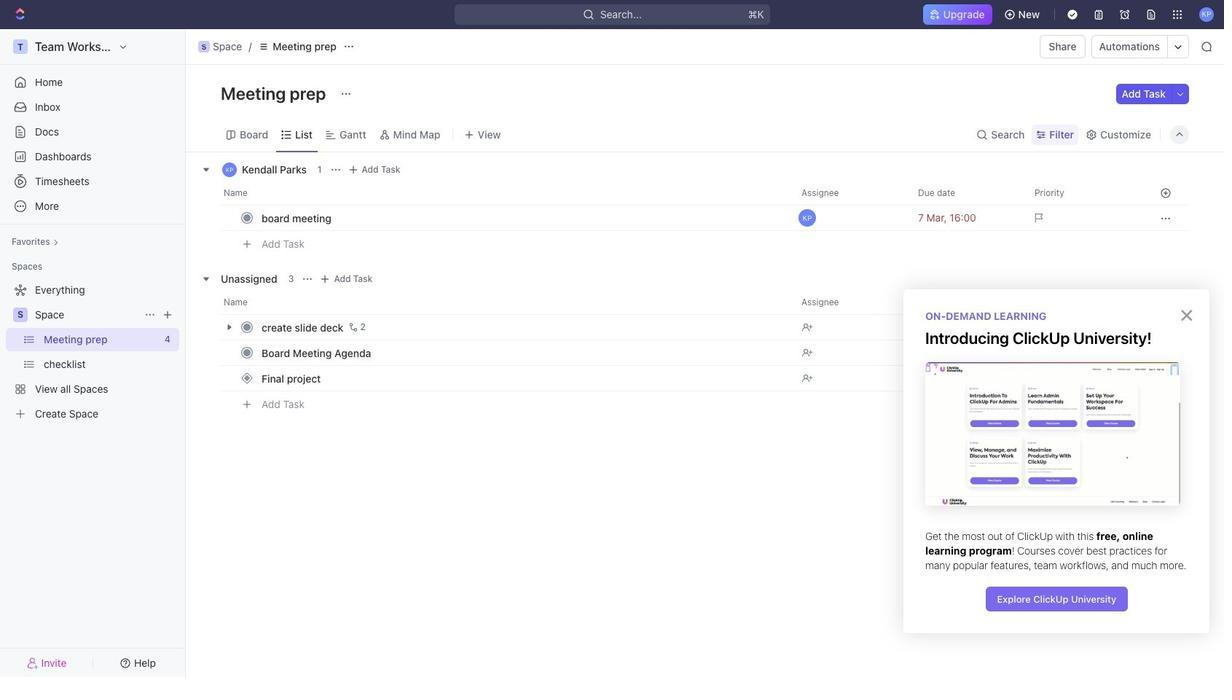 Task type: vqa. For each thing, say whether or not it's contained in the screenshot.
alert
no



Task type: locate. For each thing, give the bounding box(es) containing it.
sidebar navigation
[[0, 29, 189, 677]]

0 horizontal spatial space, , element
[[13, 308, 28, 322]]

1 vertical spatial space, , element
[[13, 308, 28, 322]]

dialog
[[904, 289, 1210, 634]]

0 vertical spatial space, , element
[[198, 41, 210, 52]]

tree
[[6, 278, 179, 426]]

space, , element
[[198, 41, 210, 52], [13, 308, 28, 322]]



Task type: describe. For each thing, give the bounding box(es) containing it.
invite user image
[[27, 656, 38, 670]]

team workspace, , element
[[13, 39, 28, 54]]

1 horizontal spatial space, , element
[[198, 41, 210, 52]]

tree inside the sidebar "navigation"
[[6, 278, 179, 426]]

space, , element inside the sidebar "navigation"
[[13, 308, 28, 322]]



